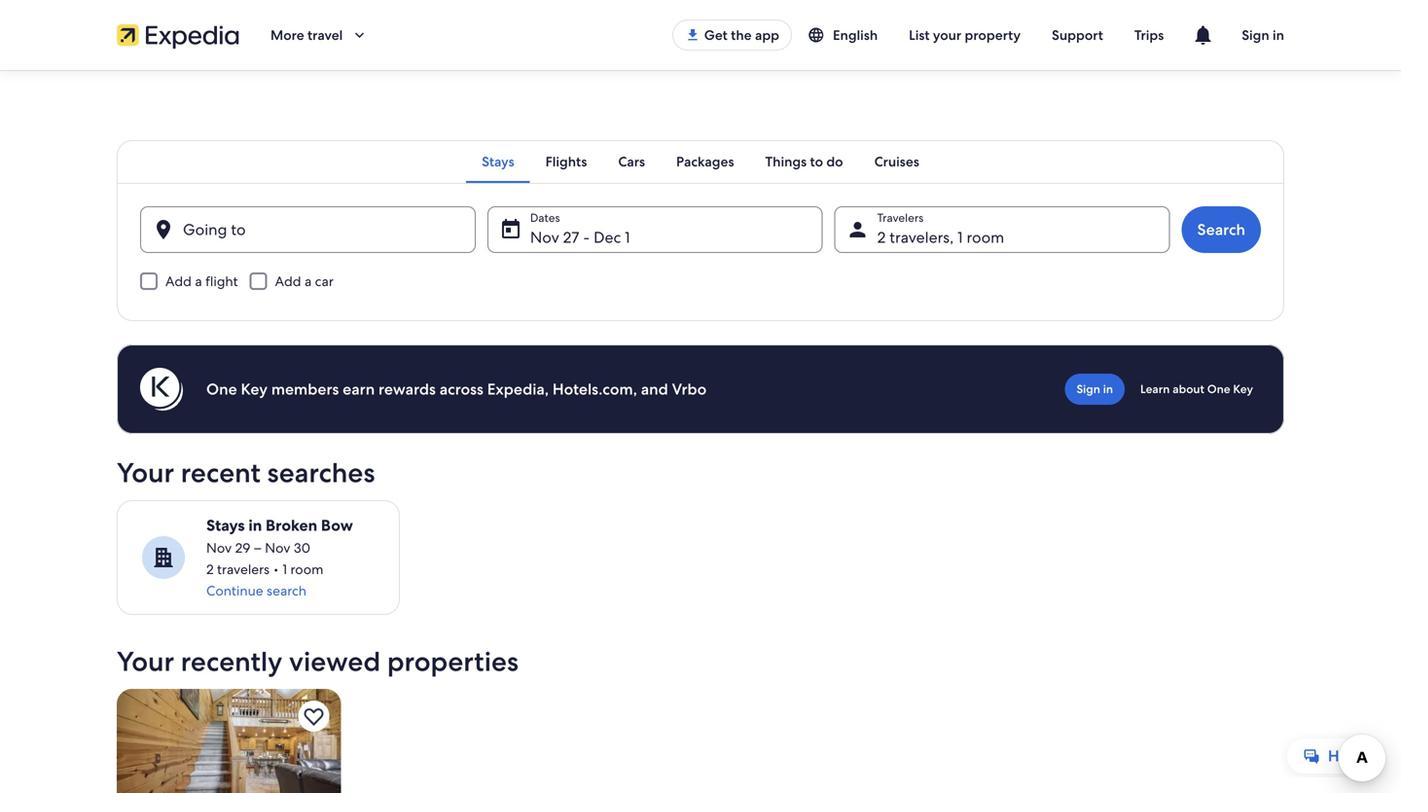 Task type: vqa. For each thing, say whether or not it's contained in the screenshot.
Jan for Thu, Jan 18 -
no



Task type: describe. For each thing, give the bounding box(es) containing it.
support
[[1052, 26, 1104, 44]]

small image
[[808, 26, 826, 44]]

the
[[731, 26, 752, 44]]

properties
[[387, 644, 519, 680]]

add a flight
[[166, 273, 238, 290]]

your recently viewed properties
[[117, 644, 519, 680]]

download the app button image
[[685, 27, 701, 43]]

•
[[273, 561, 279, 578]]

smart tv image
[[117, 689, 341, 793]]

members
[[271, 379, 339, 400]]

2 inside stays in broken bow nov 29 – nov 30 2 travelers • 1 room continue search
[[206, 561, 214, 578]]

list
[[909, 26, 930, 44]]

bow
[[321, 515, 353, 536]]

2 travelers, 1 room button
[[835, 206, 1171, 253]]

list your property link
[[894, 18, 1037, 53]]

1 horizontal spatial nov
[[265, 539, 291, 557]]

add for add a car
[[275, 273, 301, 290]]

stays image
[[152, 546, 175, 570]]

more
[[271, 26, 304, 44]]

property
[[965, 26, 1021, 44]]

cruises link
[[859, 140, 936, 183]]

do
[[827, 153, 844, 170]]

27
[[563, 227, 580, 248]]

communication center icon image
[[1192, 23, 1215, 47]]

learn about one key
[[1141, 382, 1254, 397]]

about
[[1173, 382, 1205, 397]]

29
[[235, 539, 251, 557]]

cruises
[[875, 153, 920, 170]]

searches
[[267, 455, 375, 491]]

-
[[584, 227, 590, 248]]

a for car
[[305, 273, 312, 290]]

in inside dropdown button
[[1273, 26, 1285, 44]]

things to do link
[[750, 140, 859, 183]]

rewards
[[379, 379, 436, 400]]

–
[[254, 539, 262, 557]]

car
[[315, 273, 334, 290]]

nov inside nov 27 - dec 1 button
[[530, 227, 560, 248]]

1 inside dropdown button
[[958, 227, 963, 248]]

0 horizontal spatial key
[[241, 379, 268, 400]]

Save Peaceful Private Cabin on 1.5 Acres with Hot Tub, Deck & HUGE Outdoor Fireplace! to a trip checkbox
[[298, 701, 329, 732]]

english
[[833, 26, 878, 44]]

room inside stays in broken bow nov 29 – nov 30 2 travelers • 1 room continue search
[[291, 561, 324, 578]]

vrbo
[[672, 379, 707, 400]]

to
[[810, 153, 824, 170]]

2 inside dropdown button
[[878, 227, 886, 248]]

flight
[[206, 273, 238, 290]]

stays for stays in broken bow nov 29 – nov 30 2 travelers • 1 room continue search
[[206, 515, 245, 536]]

dec
[[594, 227, 621, 248]]

travel
[[308, 26, 343, 44]]

sign in button
[[1227, 12, 1301, 58]]

trips
[[1135, 26, 1165, 44]]

continue
[[206, 582, 264, 600]]

1 horizontal spatial one
[[1208, 382, 1231, 397]]

travelers,
[[890, 227, 954, 248]]



Task type: locate. For each thing, give the bounding box(es) containing it.
app
[[755, 26, 780, 44]]

one key members earn rewards across expedia, hotels.com, and vrbo
[[206, 379, 707, 400]]

0 horizontal spatial nov
[[206, 539, 232, 557]]

flights link
[[530, 140, 603, 183]]

nov right –
[[265, 539, 291, 557]]

1
[[625, 227, 631, 248], [958, 227, 963, 248], [283, 561, 287, 578]]

search button
[[1182, 206, 1262, 253]]

1 horizontal spatial sign in
[[1242, 26, 1285, 44]]

viewed
[[289, 644, 381, 680]]

0 vertical spatial 2
[[878, 227, 886, 248]]

1 your from the top
[[117, 455, 174, 491]]

get
[[705, 26, 728, 44]]

sign inside dropdown button
[[1242, 26, 1270, 44]]

your
[[933, 26, 962, 44]]

1 vertical spatial your
[[117, 644, 174, 680]]

stays inside stays in broken bow nov 29 – nov 30 2 travelers • 1 room continue search
[[206, 515, 245, 536]]

key left members
[[241, 379, 268, 400]]

nov 27 - dec 1 button
[[488, 206, 823, 253]]

sign inside main content
[[1077, 382, 1101, 397]]

stays up 29 at the left of the page
[[206, 515, 245, 536]]

2 horizontal spatial nov
[[530, 227, 560, 248]]

in
[[1273, 26, 1285, 44], [1104, 382, 1114, 397], [249, 515, 262, 536]]

1 add from the left
[[166, 273, 192, 290]]

learn about one key link
[[1133, 374, 1262, 405]]

1 vertical spatial stays
[[206, 515, 245, 536]]

0 vertical spatial in
[[1273, 26, 1285, 44]]

1 vertical spatial sign
[[1077, 382, 1101, 397]]

1 vertical spatial room
[[291, 561, 324, 578]]

nov 27 - dec 1
[[530, 227, 631, 248]]

a
[[195, 273, 202, 290], [305, 273, 312, 290]]

1 right travelers,
[[958, 227, 963, 248]]

earn
[[343, 379, 375, 400]]

your left recently
[[117, 644, 174, 680]]

stays
[[482, 153, 515, 170], [206, 515, 245, 536]]

sign in
[[1242, 26, 1285, 44], [1077, 382, 1114, 397]]

add a car
[[275, 273, 334, 290]]

sign in inside main content
[[1077, 382, 1114, 397]]

expedia,
[[487, 379, 549, 400]]

english button
[[792, 18, 894, 53]]

a left 'car'
[[305, 273, 312, 290]]

main content
[[0, 70, 1402, 793]]

2 your from the top
[[117, 644, 174, 680]]

nov
[[530, 227, 560, 248], [206, 539, 232, 557], [265, 539, 291, 557]]

cars link
[[603, 140, 661, 183]]

add for add a flight
[[166, 273, 192, 290]]

nov left 27
[[530, 227, 560, 248]]

1 inside button
[[625, 227, 631, 248]]

0 horizontal spatial add
[[166, 273, 192, 290]]

broken
[[266, 515, 318, 536]]

0 vertical spatial sign in
[[1242, 26, 1285, 44]]

in inside stays in broken bow nov 29 – nov 30 2 travelers • 1 room continue search
[[249, 515, 262, 536]]

0 vertical spatial your
[[117, 455, 174, 491]]

sign in inside dropdown button
[[1242, 26, 1285, 44]]

0 horizontal spatial sign in
[[1077, 382, 1114, 397]]

flights
[[546, 153, 587, 170]]

2 up continue
[[206, 561, 214, 578]]

cars
[[619, 153, 645, 170]]

one left members
[[206, 379, 237, 400]]

in right communication center icon
[[1273, 26, 1285, 44]]

sign in link
[[1066, 374, 1125, 405]]

1 inside stays in broken bow nov 29 – nov 30 2 travelers • 1 room continue search
[[283, 561, 287, 578]]

2 horizontal spatial 1
[[958, 227, 963, 248]]

get the app link
[[672, 19, 792, 51]]

your
[[117, 455, 174, 491], [117, 644, 174, 680]]

your for your recent searches
[[117, 455, 174, 491]]

1 horizontal spatial in
[[1104, 382, 1114, 397]]

trips link
[[1119, 18, 1180, 53]]

main content containing your recent searches
[[0, 70, 1402, 793]]

room right travelers,
[[967, 227, 1005, 248]]

2 vertical spatial in
[[249, 515, 262, 536]]

one right about
[[1208, 382, 1231, 397]]

2 add from the left
[[275, 273, 301, 290]]

your left recent
[[117, 455, 174, 491]]

room inside dropdown button
[[967, 227, 1005, 248]]

0 horizontal spatial room
[[291, 561, 324, 578]]

sign in left learn
[[1077, 382, 1114, 397]]

and
[[641, 379, 669, 400]]

in up –
[[249, 515, 262, 536]]

0 horizontal spatial sign
[[1077, 382, 1101, 397]]

continue search link
[[206, 582, 353, 600]]

stays left flights link
[[482, 153, 515, 170]]

0 horizontal spatial 1
[[283, 561, 287, 578]]

2 left travelers,
[[878, 227, 886, 248]]

a left the flight
[[195, 273, 202, 290]]

sign in right communication center icon
[[1242, 26, 1285, 44]]

30
[[294, 539, 311, 557]]

tab list
[[117, 140, 1285, 183]]

1 vertical spatial 2
[[206, 561, 214, 578]]

1 horizontal spatial room
[[967, 227, 1005, 248]]

2
[[878, 227, 886, 248], [206, 561, 214, 578]]

packages link
[[661, 140, 750, 183]]

1 horizontal spatial key
[[1234, 382, 1254, 397]]

tab list containing stays
[[117, 140, 1285, 183]]

recently
[[181, 644, 283, 680]]

add
[[166, 273, 192, 290], [275, 273, 301, 290]]

a for flight
[[195, 273, 202, 290]]

1 horizontal spatial stays
[[482, 153, 515, 170]]

sign
[[1242, 26, 1270, 44], [1077, 382, 1101, 397]]

0 horizontal spatial a
[[195, 273, 202, 290]]

0 horizontal spatial one
[[206, 379, 237, 400]]

2 a from the left
[[305, 273, 312, 290]]

key right about
[[1234, 382, 1254, 397]]

room down 30
[[291, 561, 324, 578]]

more travel button
[[255, 12, 384, 58]]

sign right communication center icon
[[1242, 26, 1270, 44]]

add left 'car'
[[275, 273, 301, 290]]

get the app
[[705, 26, 780, 44]]

1 vertical spatial sign in
[[1077, 382, 1114, 397]]

search
[[1198, 220, 1246, 240]]

stays in broken bow nov 29 – nov 30 2 travelers • 1 room continue search
[[206, 515, 353, 600]]

add left the flight
[[166, 273, 192, 290]]

0 vertical spatial sign
[[1242, 26, 1270, 44]]

one
[[206, 379, 237, 400], [1208, 382, 1231, 397]]

more travel
[[271, 26, 343, 44]]

things to do
[[766, 153, 844, 170]]

list your property
[[909, 26, 1021, 44]]

stays link
[[466, 140, 530, 183]]

across
[[440, 379, 484, 400]]

expedia logo image
[[117, 21, 239, 49]]

1 horizontal spatial a
[[305, 273, 312, 290]]

0 vertical spatial room
[[967, 227, 1005, 248]]

0 horizontal spatial in
[[249, 515, 262, 536]]

sign left learn
[[1077, 382, 1101, 397]]

in left learn
[[1104, 382, 1114, 397]]

1 horizontal spatial 1
[[625, 227, 631, 248]]

packages
[[677, 153, 735, 170]]

0 horizontal spatial 2
[[206, 561, 214, 578]]

stays for stays
[[482, 153, 515, 170]]

1 horizontal spatial add
[[275, 273, 301, 290]]

nov left 29 at the left of the page
[[206, 539, 232, 557]]

0 vertical spatial stays
[[482, 153, 515, 170]]

your for your recently viewed properties
[[117, 644, 174, 680]]

2 horizontal spatial in
[[1273, 26, 1285, 44]]

room
[[967, 227, 1005, 248], [291, 561, 324, 578]]

1 horizontal spatial sign
[[1242, 26, 1270, 44]]

1 a from the left
[[195, 273, 202, 290]]

2 travelers, 1 room
[[878, 227, 1005, 248]]

hotels.com,
[[553, 379, 638, 400]]

0 horizontal spatial stays
[[206, 515, 245, 536]]

1 right dec
[[625, 227, 631, 248]]

trailing image
[[351, 26, 368, 44]]

support link
[[1037, 18, 1119, 53]]

search
[[267, 582, 307, 600]]

1 horizontal spatial 2
[[878, 227, 886, 248]]

key
[[241, 379, 268, 400], [1234, 382, 1254, 397]]

1 vertical spatial in
[[1104, 382, 1114, 397]]

1 right "•"
[[283, 561, 287, 578]]

recent
[[181, 455, 261, 491]]

learn
[[1141, 382, 1171, 397]]

your recent searches
[[117, 455, 375, 491]]

things
[[766, 153, 807, 170]]

travelers
[[217, 561, 270, 578]]



